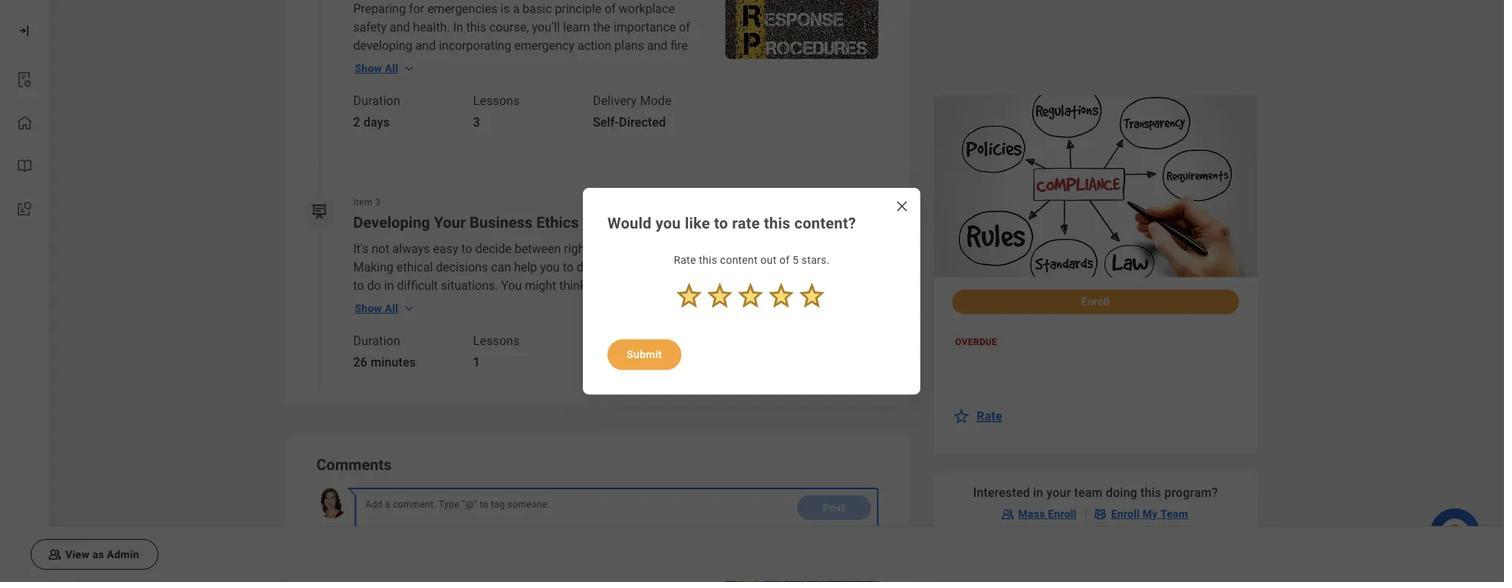 Task type: locate. For each thing, give the bounding box(es) containing it.
1 horizontal spatial in
[[453, 20, 463, 35]]

in down the emergencies
[[453, 20, 463, 35]]

the
[[593, 20, 610, 35], [523, 75, 540, 90], [620, 260, 637, 275], [514, 315, 531, 330], [392, 370, 409, 385]]

media classroom image
[[1000, 507, 1015, 522], [47, 547, 62, 562]]

can
[[491, 260, 511, 275]]

in
[[453, 20, 463, 35], [400, 334, 410, 348]]

0 horizontal spatial for
[[409, 2, 424, 16]]

submit button
[[607, 339, 681, 370]]

not
[[372, 242, 389, 256]]

1 directed from the top
[[619, 115, 666, 130]]

this up ethics.
[[413, 334, 433, 348]]

mode down maintenance
[[640, 94, 672, 108]]

and right design
[[583, 75, 603, 90]]

rate up ethics
[[674, 253, 696, 266]]

rate button
[[952, 398, 1012, 434]]

1 vertical spatial a
[[368, 75, 374, 90]]

submit
[[627, 348, 662, 361]]

of inside would you like to rate this content? dialog
[[780, 253, 790, 266]]

2 self- from the top
[[593, 355, 619, 370]]

for down the situations.
[[447, 297, 463, 311]]

the down the wrong
[[620, 260, 637, 275]]

1 delivery from the top
[[593, 94, 637, 108]]

are down do
[[353, 297, 370, 311]]

ethical up difficult on the left
[[397, 260, 433, 275]]

0 horizontal spatial in
[[400, 334, 410, 348]]

steps
[[593, 407, 623, 422]]

for
[[409, 2, 424, 16], [447, 297, 463, 311], [626, 407, 641, 422]]

0 horizontal spatial media classroom image
[[47, 547, 62, 562]]

program?
[[1165, 485, 1218, 500]]

media classroom image inside view as admin button
[[47, 547, 62, 562]]

1 vertical spatial your
[[1047, 485, 1071, 500]]

your up mass enroll at the bottom right of page
[[1047, 485, 1071, 500]]

self- for lessons 3
[[593, 115, 619, 130]]

your
[[434, 214, 466, 232]]

when
[[511, 57, 540, 71]]

emergency
[[514, 38, 575, 53]]

and
[[390, 20, 410, 35], [415, 38, 436, 53], [647, 38, 668, 53], [499, 75, 520, 90], [583, 75, 603, 90], [592, 242, 612, 256], [450, 370, 470, 385], [353, 389, 374, 403], [570, 407, 590, 422]]

also
[[580, 389, 603, 403]]

and up developing
[[390, 20, 410, 35]]

0 vertical spatial you'll
[[444, 352, 473, 367]]

are down action
[[576, 57, 593, 71]]

you'll up values
[[444, 352, 473, 367]]

you inside "it's not always easy to decide between right and wrong at work. making ethical decisions can help you to discern the right thing to do in difficult situations. you might think that business ethics are only an issue for upper management, but in fact, every employee should understand the importance of ethical decision making. in this course, you'll learn some common myths about business ethics. you'll learn about different approaches to ethics, the values and standards in a typical code of conduct, and how to develop your own code. you'll also learn ways to overcome obstacles to ethical behavior and steps for making ethical decisions."
[[540, 260, 560, 275]]

this up incorporating
[[466, 20, 486, 35]]

plan,
[[471, 75, 496, 90]]

only
[[373, 297, 396, 311]]

lessons down plan,
[[473, 94, 520, 108]]

1 vertical spatial self-
[[593, 355, 619, 370]]

rate inside button
[[977, 409, 1002, 423]]

1 vertical spatial business
[[353, 352, 402, 367]]

do
[[367, 278, 381, 293]]

a right is
[[513, 2, 520, 16]]

a down "prevention"
[[368, 75, 374, 90]]

you up at
[[656, 214, 681, 232]]

1 vertical spatial right
[[640, 260, 665, 275]]

this right thing
[[699, 253, 717, 266]]

0 horizontal spatial you
[[540, 260, 560, 275]]

1 vertical spatial directed
[[619, 355, 666, 370]]

0 vertical spatial are
[[576, 57, 593, 71]]

1 horizontal spatial plans
[[614, 38, 644, 53]]

3 inside "item 3 developing your business ethics"
[[375, 198, 381, 208]]

are inside "it's not always easy to decide between right and wrong at work. making ethical decisions can help you to discern the right thing to do in difficult situations. you might think that business ethics are only an issue for upper management, but in fact, every employee should understand the importance of ethical decision making. in this course, you'll learn some common myths about business ethics. you'll learn about different approaches to ethics, the values and standards in a typical code of conduct, and how to develop your own code. you'll also learn ways to overcome obstacles to ethical behavior and steps for making ethical decisions."
[[353, 297, 370, 311]]

about up standards
[[506, 352, 538, 367]]

0 horizontal spatial a
[[368, 75, 374, 90]]

importance up some
[[534, 315, 596, 330]]

duration inside duration 26 minutes
[[353, 334, 400, 348]]

1 horizontal spatial course,
[[489, 20, 529, 35]]

content
[[720, 253, 758, 266]]

might
[[525, 278, 556, 293]]

1 vertical spatial in
[[400, 334, 410, 348]]

0 horizontal spatial rate
[[674, 253, 696, 266]]

a left typical
[[544, 370, 551, 385]]

mode down decision
[[640, 334, 672, 348]]

decision
[[653, 315, 699, 330]]

0 vertical spatial mode
[[640, 94, 672, 108]]

and up discern
[[592, 242, 612, 256]]

1 horizontal spatial for
[[447, 297, 463, 311]]

0 vertical spatial about
[[661, 334, 693, 348]]

media classroom image down the interested
[[1000, 507, 1015, 522]]

rate
[[674, 253, 696, 266], [977, 409, 1002, 423]]

are
[[576, 57, 593, 71], [353, 297, 370, 311]]

book open image
[[15, 156, 34, 175]]

course, inside "it's not always easy to decide between right and wrong at work. making ethical decisions can help you to discern the right thing to do in difficult situations. you might think that business ethics are only an issue for upper management, but in fact, every employee should understand the importance of ethical decision making. in this course, you'll learn some common myths about business ethics. you'll learn about different approaches to ethics, the values and standards in a typical code of conduct, and how to develop your own code. you'll also learn ways to overcome obstacles to ethical behavior and steps for making ethical decisions."
[[436, 334, 476, 348]]

1 vertical spatial delivery
[[593, 334, 637, 348]]

your left own
[[462, 389, 486, 403]]

and left fire
[[647, 38, 668, 53]]

lessons for 1
[[473, 334, 520, 348]]

media classroom image left 'view'
[[47, 547, 62, 562]]

0 horizontal spatial course,
[[436, 334, 476, 348]]

3 inside lessons 3
[[473, 115, 480, 130]]

mode for lessons 3
[[640, 94, 672, 108]]

delivery for lessons 1
[[593, 334, 637, 348]]

routes.
[[407, 94, 445, 108]]

0 vertical spatial plans
[[614, 38, 644, 53]]

2 directed from the top
[[619, 355, 666, 370]]

1 lessons from the top
[[473, 94, 520, 108]]

preparing
[[353, 2, 406, 16]]

importance down workplace
[[613, 20, 676, 35]]

0 horizontal spatial business
[[353, 352, 402, 367]]

3 right the "item"
[[375, 198, 381, 208]]

0 horizontal spatial enroll
[[1048, 508, 1077, 521]]

1 vertical spatial course,
[[436, 334, 476, 348]]

1 horizontal spatial business
[[614, 278, 663, 293]]

are inside preparing for emergencies is a basic principle of workplace safety and health. in this course, you'll learn the importance of developing and incorporating emergency action plans and fire prevention plans. we'll cover when plans are required, elements of a good evacuation plan, and the design and maintenance of good exit routes.
[[576, 57, 593, 71]]

3 for lessons 3
[[473, 115, 480, 130]]

1 vertical spatial for
[[447, 297, 463, 311]]

discern
[[577, 260, 617, 275]]

fire
[[671, 38, 688, 53]]

of up fire
[[679, 20, 690, 35]]

emergencies
[[427, 2, 498, 16]]

of
[[605, 2, 616, 16], [679, 20, 690, 35], [353, 75, 364, 90], [680, 75, 691, 90], [780, 253, 790, 266], [599, 315, 611, 330], [622, 370, 634, 385]]

1 horizontal spatial 3
[[473, 115, 480, 130]]

delivery down maintenance
[[593, 94, 637, 108]]

0 vertical spatial you
[[656, 214, 681, 232]]

good
[[377, 75, 405, 90], [353, 94, 381, 108]]

you up "might"
[[540, 260, 560, 275]]

1 vertical spatial are
[[353, 297, 370, 311]]

think
[[559, 278, 586, 293]]

0 vertical spatial right
[[564, 242, 589, 256]]

0 vertical spatial self-
[[593, 115, 619, 130]]

myths
[[625, 334, 658, 348]]

learn up 'steps'
[[606, 389, 633, 403]]

but
[[578, 297, 596, 311]]

2 vertical spatial a
[[544, 370, 551, 385]]

duration for minutes
[[353, 334, 400, 348]]

x image
[[894, 198, 910, 214]]

enroll my team
[[1111, 508, 1188, 521]]

1 vertical spatial lessons
[[473, 334, 520, 348]]

enroll for enroll
[[1081, 295, 1110, 308]]

1 vertical spatial mode
[[640, 334, 672, 348]]

incorporating
[[439, 38, 511, 53]]

directed down myths
[[619, 355, 666, 370]]

mode
[[640, 94, 672, 108], [640, 334, 672, 348]]

interested
[[973, 485, 1030, 500]]

you'll down typical
[[548, 389, 577, 403]]

plans up required,
[[614, 38, 644, 53]]

business down making.
[[353, 352, 402, 367]]

rate inside dialog
[[674, 253, 696, 266]]

view as admin button
[[31, 539, 158, 570]]

2 delivery mode self-directed from the top
[[593, 334, 672, 370]]

2 delivery from the top
[[593, 334, 637, 348]]

in up "minutes"
[[400, 334, 410, 348]]

for down ways
[[626, 407, 641, 422]]

overcome
[[353, 407, 407, 422]]

to up think
[[563, 260, 574, 275]]

duration
[[353, 94, 400, 108], [353, 334, 400, 348]]

items in this program list
[[286, 0, 909, 442]]

some
[[539, 334, 570, 348]]

2 horizontal spatial for
[[626, 407, 641, 422]]

2 horizontal spatial a
[[544, 370, 551, 385]]

good up days on the top
[[353, 94, 381, 108]]

1 vertical spatial about
[[506, 352, 538, 367]]

of left 5
[[780, 253, 790, 266]]

directed
[[619, 115, 666, 130], [619, 355, 666, 370]]

of down approaches
[[622, 370, 634, 385]]

importance
[[613, 20, 676, 35], [534, 315, 596, 330]]

duration 26 minutes
[[353, 334, 416, 370]]

course, up 1
[[436, 334, 476, 348]]

1 horizontal spatial are
[[576, 57, 593, 71]]

0 vertical spatial a
[[513, 2, 520, 16]]

it's not always easy to decide between right and wrong at work. making ethical decisions can help you to discern the right thing to do in difficult situations. you might think that business ethics are only an issue for upper management, but in fact, every employee should understand the importance of ethical decision making. in this course, you'll learn some common myths about business ethics. you'll learn about different approaches to ethics, the values and standards in a typical code of conduct, and how to develop your own code. you'll also learn ways to overcome obstacles to ethical behavior and steps for making ethical decisions.
[[353, 242, 699, 440]]

0 horizontal spatial plans
[[543, 57, 573, 71]]

the down when
[[523, 75, 540, 90]]

management,
[[500, 297, 575, 311]]

0 vertical spatial importance
[[613, 20, 676, 35]]

learn inside preparing for emergencies is a basic principle of workplace safety and health. in this course, you'll learn the importance of developing and incorporating emergency action plans and fire prevention plans. we'll cover when plans are required, elements of a good evacuation plan, and the design and maintenance of good exit routes.
[[563, 20, 590, 35]]

self- down maintenance
[[593, 115, 619, 130]]

for up health.
[[409, 2, 424, 16]]

is
[[501, 2, 510, 16]]

days
[[363, 115, 390, 130]]

to up making
[[667, 389, 678, 403]]

and down "ethics,"
[[353, 389, 374, 403]]

delivery mode self-directed
[[593, 94, 672, 130], [593, 334, 672, 370]]

0 vertical spatial course,
[[489, 20, 529, 35]]

1 vertical spatial rate
[[977, 409, 1002, 423]]

duration up days on the top
[[353, 94, 400, 108]]

0 vertical spatial lessons
[[473, 94, 520, 108]]

0 vertical spatial your
[[462, 389, 486, 403]]

0 vertical spatial rate
[[674, 253, 696, 266]]

delivery
[[593, 94, 637, 108], [593, 334, 637, 348]]

0 horizontal spatial you'll
[[444, 352, 473, 367]]

0 vertical spatial duration
[[353, 94, 400, 108]]

my
[[1143, 508, 1158, 521]]

business
[[470, 214, 533, 232]]

self- up code
[[593, 355, 619, 370]]

overdue
[[955, 336, 997, 347]]

2 horizontal spatial enroll
[[1111, 508, 1140, 521]]

about down decision
[[661, 334, 693, 348]]

that
[[589, 278, 611, 293]]

about
[[661, 334, 693, 348], [506, 352, 538, 367]]

1 horizontal spatial about
[[661, 334, 693, 348]]

an
[[399, 297, 413, 311]]

2 lessons from the top
[[473, 334, 520, 348]]

admin
[[107, 548, 139, 561]]

0 horizontal spatial importance
[[534, 315, 596, 330]]

self- for lessons 1
[[593, 355, 619, 370]]

home image
[[15, 114, 34, 132]]

0 vertical spatial for
[[409, 2, 424, 16]]

0 vertical spatial delivery mode self-directed
[[593, 94, 672, 130]]

delivery up approaches
[[593, 334, 637, 348]]

1 vertical spatial you'll
[[548, 389, 577, 403]]

media classroom image for view as admin
[[47, 547, 62, 562]]

lessons down understand
[[473, 334, 520, 348]]

this up my
[[1141, 485, 1161, 500]]

media classroom image inside mass enroll 'link'
[[1000, 507, 1015, 522]]

directed for lessons 3
[[619, 115, 666, 130]]

2 mode from the top
[[640, 334, 672, 348]]

business up "every"
[[614, 278, 663, 293]]

business
[[614, 278, 663, 293], [353, 352, 402, 367]]

good up exit
[[377, 75, 405, 90]]

course, down is
[[489, 20, 529, 35]]

enroll for enroll my team
[[1111, 508, 1140, 521]]

1 vertical spatial you
[[540, 260, 560, 275]]

0 vertical spatial directed
[[619, 115, 666, 130]]

enroll
[[1081, 295, 1110, 308], [1048, 508, 1077, 521], [1111, 508, 1140, 521]]

report parameter image
[[15, 71, 34, 89]]

in up the code.
[[531, 370, 541, 385]]

your inside "it's not always easy to decide between right and wrong at work. making ethical decisions can help you to discern the right thing to do in difficult situations. you might think that business ethics are only an issue for upper management, but in fact, every employee should understand the importance of ethical decision making. in this course, you'll learn some common myths about business ethics. you'll learn about different approaches to ethics, the values and standards in a typical code of conduct, and how to develop your own code. you'll also learn ways to overcome obstacles to ethical behavior and steps for making ethical decisions."
[[462, 389, 486, 403]]

0 vertical spatial delivery
[[593, 94, 637, 108]]

1 delivery mode self-directed from the top
[[593, 94, 672, 130]]

right up discern
[[564, 242, 589, 256]]

own
[[489, 389, 512, 403]]

at
[[652, 242, 663, 256]]

are for do
[[353, 297, 370, 311]]

1 horizontal spatial you'll
[[548, 389, 577, 403]]

view
[[65, 548, 90, 561]]

learn down the you'll at left bottom
[[476, 352, 503, 367]]

1 horizontal spatial rate
[[977, 409, 1002, 423]]

enroll inside button
[[1081, 295, 1110, 308]]

1 horizontal spatial media classroom image
[[1000, 507, 1015, 522]]

1 horizontal spatial enroll
[[1081, 295, 1110, 308]]

mass enroll
[[1018, 508, 1077, 521]]

learn down principle
[[563, 20, 590, 35]]

lessons for 3
[[473, 94, 520, 108]]

1 vertical spatial importance
[[534, 315, 596, 330]]

0 vertical spatial media classroom image
[[1000, 507, 1015, 522]]

1 horizontal spatial importance
[[613, 20, 676, 35]]

3 for item 3 developing your business ethics
[[375, 198, 381, 208]]

0 horizontal spatial are
[[353, 297, 370, 311]]

1 mode from the top
[[640, 94, 672, 108]]

right down at
[[640, 260, 665, 275]]

team
[[1074, 485, 1103, 500]]

directed down maintenance
[[619, 115, 666, 130]]

1 vertical spatial 3
[[375, 198, 381, 208]]

list
[[0, 58, 49, 231]]

ethical down own
[[480, 407, 517, 422]]

developing
[[353, 214, 430, 232]]

3 down plan,
[[473, 115, 480, 130]]

0 vertical spatial in
[[453, 20, 463, 35]]

0 horizontal spatial 3
[[375, 198, 381, 208]]

1 horizontal spatial you
[[656, 214, 681, 232]]

to right like
[[714, 214, 728, 232]]

1 self- from the top
[[593, 115, 619, 130]]

plans up design
[[543, 57, 573, 71]]

ethical
[[397, 260, 433, 275], [614, 315, 650, 330], [480, 407, 517, 422], [353, 426, 390, 440]]

1 vertical spatial delivery mode self-directed
[[593, 334, 672, 370]]

this right rate
[[764, 214, 790, 232]]

1 duration from the top
[[353, 94, 400, 108]]

you'll
[[444, 352, 473, 367], [548, 389, 577, 403]]

1 vertical spatial duration
[[353, 334, 400, 348]]

this inside "it's not always easy to decide between right and wrong at work. making ethical decisions can help you to discern the right thing to do in difficult situations. you might think that business ethics are only an issue for upper management, but in fact, every employee should understand the importance of ethical decision making. in this course, you'll learn some common myths about business ethics. you'll learn about different approaches to ethics, the values and standards in a typical code of conduct, and how to develop your own code. you'll also learn ways to overcome obstacles to ethical behavior and steps for making ethical decisions."
[[413, 334, 433, 348]]

your
[[462, 389, 486, 403], [1047, 485, 1071, 500]]

content?
[[794, 214, 856, 232]]

delivery mode self-directed for lessons 1
[[593, 334, 672, 370]]

0 horizontal spatial your
[[462, 389, 486, 403]]

duration 2 days
[[353, 94, 400, 130]]

2
[[353, 115, 360, 130]]

0 vertical spatial business
[[614, 278, 663, 293]]

0 vertical spatial 3
[[473, 115, 480, 130]]

1 vertical spatial media classroom image
[[47, 547, 62, 562]]

in inside "it's not always easy to decide between right and wrong at work. making ethical decisions can help you to discern the right thing to do in difficult situations. you might think that business ethics are only an issue for upper management, but in fact, every employee should understand the importance of ethical decision making. in this course, you'll learn some common myths about business ethics. you'll learn about different approaches to ethics, the values and standards in a typical code of conduct, and how to develop your own code. you'll also learn ways to overcome obstacles to ethical behavior and steps for making ethical decisions."
[[400, 334, 410, 348]]

duration down employee
[[353, 334, 400, 348]]

1 horizontal spatial your
[[1047, 485, 1071, 500]]

2 duration from the top
[[353, 334, 400, 348]]

code
[[593, 370, 619, 385]]

rate right star "icon" at right bottom
[[977, 409, 1002, 423]]



Task type: describe. For each thing, give the bounding box(es) containing it.
behavior
[[520, 407, 567, 422]]

and up the develop
[[450, 370, 470, 385]]

easy
[[433, 242, 458, 256]]

1
[[473, 355, 480, 370]]

issue
[[416, 297, 444, 311]]

and down also
[[570, 407, 590, 422]]

5
[[793, 253, 799, 266]]

delivery mode self-directed for lessons 3
[[593, 94, 672, 130]]

0 vertical spatial good
[[377, 75, 405, 90]]

action
[[578, 38, 611, 53]]

understand
[[449, 315, 511, 330]]

for inside preparing for emergencies is a basic principle of workplace safety and health. in this course, you'll learn the importance of developing and incorporating emergency action plans and fire prevention plans. we'll cover when plans are required, elements of a good evacuation plan, and the design and maintenance of good exit routes.
[[409, 2, 424, 16]]

ethics.
[[405, 352, 441, 367]]

standards
[[474, 370, 528, 385]]

importance inside "it's not always easy to decide between right and wrong at work. making ethical decisions can help you to discern the right thing to do in difficult situations. you might think that business ethics are only an issue for upper management, but in fact, every employee should understand the importance of ethical decision making. in this course, you'll learn some common myths about business ethics. you'll learn about different approaches to ethics, the values and standards in a typical code of conduct, and how to develop your own code. you'll also learn ways to overcome obstacles to ethical behavior and steps for making ethical decisions."
[[534, 315, 596, 330]]

would you like to rate this content? dialog
[[583, 188, 920, 394]]

importance inside preparing for emergencies is a basic principle of workplace safety and health. in this course, you'll learn the importance of developing and incorporating emergency action plans and fire prevention plans. we'll cover when plans are required, elements of a good evacuation plan, and the design and maintenance of good exit routes.
[[613, 20, 676, 35]]

work.
[[666, 242, 696, 256]]

like
[[685, 214, 710, 232]]

health.
[[413, 20, 450, 35]]

basic
[[523, 2, 552, 16]]

wrong
[[615, 242, 649, 256]]

of down "prevention"
[[353, 75, 364, 90]]

the down management,
[[514, 315, 531, 330]]

to up conduct,
[[657, 352, 668, 367]]

star image
[[952, 407, 971, 425]]

in up mass enroll 'link'
[[1033, 485, 1043, 500]]

delivery for lessons 3
[[593, 94, 637, 108]]

of up the common
[[599, 315, 611, 330]]

stars.
[[802, 253, 830, 266]]

to right "obstacles" on the bottom left
[[466, 407, 477, 422]]

common
[[573, 334, 622, 348]]

contact card matrix manager image
[[1093, 507, 1108, 522]]

required,
[[596, 57, 643, 71]]

the down "minutes"
[[392, 370, 409, 385]]

of right principle
[[605, 2, 616, 16]]

1 vertical spatial plans
[[543, 57, 573, 71]]

duration for days
[[353, 94, 400, 108]]

26
[[353, 355, 367, 370]]

learn right the you'll at left bottom
[[509, 334, 536, 348]]

as
[[92, 548, 104, 561]]

ethics,
[[353, 370, 389, 385]]

you inside dialog
[[656, 214, 681, 232]]

directed for lessons 1
[[619, 355, 666, 370]]

media classroom image for mass enroll
[[1000, 507, 1015, 522]]

Comment text field
[[362, 496, 788, 524]]

and down when
[[499, 75, 520, 90]]

item
[[353, 198, 373, 208]]

between
[[515, 242, 561, 256]]

code.
[[515, 389, 545, 403]]

course image
[[310, 202, 329, 222]]

conduct,
[[637, 370, 683, 385]]

rate for rate this content out of 5 stars.
[[674, 253, 696, 266]]

1 horizontal spatial right
[[640, 260, 665, 275]]

cover
[[478, 57, 508, 71]]

the up action
[[593, 20, 610, 35]]

in right do
[[384, 278, 394, 293]]

0 horizontal spatial about
[[506, 352, 538, 367]]

trash image
[[851, 571, 866, 582]]

preparing for emergencies is a basic principle of workplace safety and health. in this course, you'll learn the importance of developing and incorporating emergency action plans and fire prevention plans. we'll cover when plans are required, elements of a good evacuation plan, and the design and maintenance of good exit routes.
[[353, 2, 696, 108]]

thing
[[668, 260, 695, 275]]

are for action
[[576, 57, 593, 71]]

item 3 developing your business ethics
[[353, 198, 579, 232]]

and up plans.
[[415, 38, 436, 53]]

obstacles
[[410, 407, 463, 422]]

rate
[[732, 214, 760, 232]]

plans.
[[414, 57, 446, 71]]

how
[[377, 389, 400, 403]]

upper
[[466, 297, 497, 311]]

ways
[[636, 389, 664, 403]]

enroll my team link
[[1087, 502, 1197, 526]]

every
[[638, 297, 667, 311]]

maintenance
[[606, 75, 677, 90]]

in right but
[[599, 297, 608, 311]]

elements
[[646, 57, 696, 71]]

difficult
[[397, 278, 438, 293]]

rate for rate
[[977, 409, 1002, 423]]

making.
[[353, 334, 397, 348]]

decide
[[475, 242, 512, 256]]

1 vertical spatial good
[[353, 94, 381, 108]]

in inside preparing for emergencies is a basic principle of workplace safety and health. in this course, you'll learn the importance of developing and incorporating emergency action plans and fire prevention plans. we'll cover when plans are required, elements of a good evacuation plan, and the design and maintenance of good exit routes.
[[453, 20, 463, 35]]

exit
[[384, 94, 404, 108]]

decisions.
[[393, 426, 448, 440]]

ethical down overcome on the bottom of the page
[[353, 426, 390, 440]]

of down elements
[[680, 75, 691, 90]]

should
[[409, 315, 446, 330]]

out
[[761, 253, 777, 266]]

1 horizontal spatial a
[[513, 2, 520, 16]]

to inside dialog
[[714, 214, 728, 232]]

ethical down fact,
[[614, 315, 650, 330]]

always
[[392, 242, 430, 256]]

ethics
[[536, 214, 579, 232]]

employee
[[353, 315, 406, 330]]

minutes
[[371, 355, 416, 370]]

evacuation
[[408, 75, 468, 90]]

enroll inside 'link'
[[1048, 508, 1077, 521]]

values
[[412, 370, 447, 385]]

enroll button
[[952, 289, 1239, 314]]

workplace
[[619, 2, 675, 16]]

to up decisions
[[461, 242, 472, 256]]

mass enroll link
[[994, 502, 1086, 526]]

to right how
[[403, 389, 414, 403]]

mass
[[1018, 508, 1045, 521]]

develop
[[417, 389, 459, 403]]

mode for lessons 1
[[640, 334, 672, 348]]

rate this content out of 5 stars.
[[674, 253, 830, 266]]

would
[[607, 214, 652, 232]]

course, inside preparing for emergencies is a basic principle of workplace safety and health. in this course, you'll learn the importance of developing and incorporating emergency action plans and fire prevention plans. we'll cover when plans are required, elements of a good evacuation plan, and the design and maintenance of good exit routes.
[[489, 20, 529, 35]]

2 vertical spatial for
[[626, 407, 641, 422]]

ethics
[[666, 278, 699, 293]]

0 horizontal spatial right
[[564, 242, 589, 256]]

different
[[541, 352, 587, 367]]

it's
[[353, 242, 369, 256]]

a inside "it's not always easy to decide between right and wrong at work. making ethical decisions can help you to discern the right thing to do in difficult situations. you might think that business ethics are only an issue for upper management, but in fact, every employee should understand the importance of ethical decision making. in this course, you'll learn some common myths about business ethics. you'll learn about different approaches to ethics, the values and standards in a typical code of conduct, and how to develop your own code. you'll also learn ways to overcome obstacles to ethical behavior and steps for making ethical decisions."
[[544, 370, 551, 385]]

we'll
[[449, 57, 475, 71]]

interested in your team doing this program?
[[973, 485, 1218, 500]]

principle
[[555, 2, 602, 16]]

situations.
[[441, 278, 498, 293]]

design
[[543, 75, 580, 90]]

this inside preparing for emergencies is a basic principle of workplace safety and health. in this course, you'll learn the importance of developing and incorporating emergency action plans and fire prevention plans. we'll cover when plans are required, elements of a good evacuation plan, and the design and maintenance of good exit routes.
[[466, 20, 486, 35]]

making
[[645, 407, 685, 422]]

to left do
[[353, 278, 364, 293]]



Task type: vqa. For each thing, say whether or not it's contained in the screenshot.
Center associated with Actual
no



